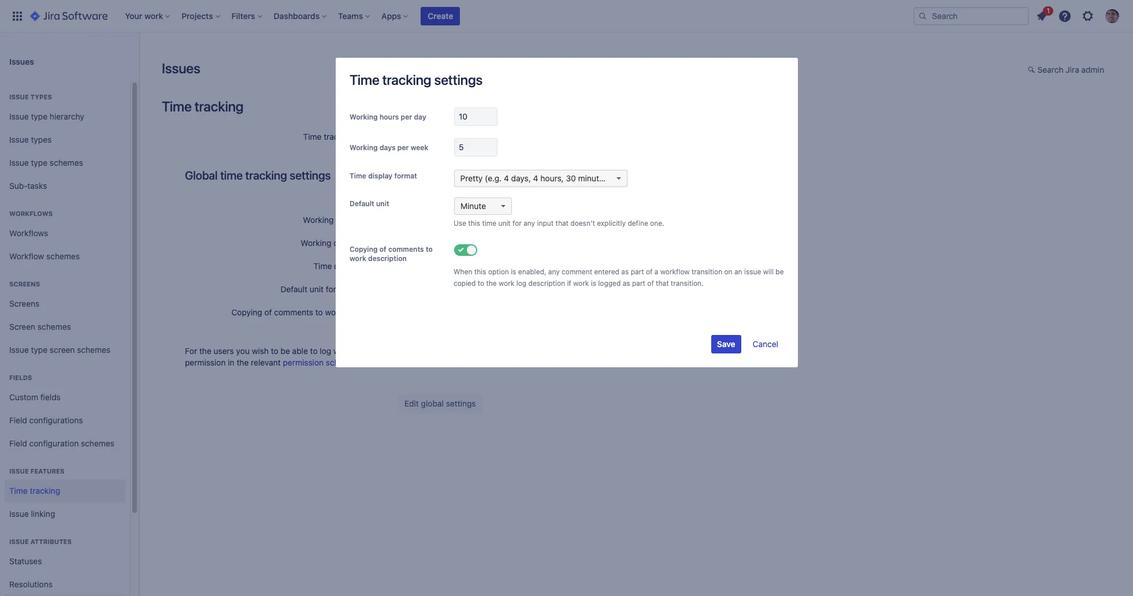Task type: vqa. For each thing, say whether or not it's contained in the screenshot.
Issue for Issue type schemes
yes



Task type: describe. For each thing, give the bounding box(es) containing it.
0 horizontal spatial for
[[326, 284, 336, 294]]

issue for issue types
[[9, 134, 29, 144]]

the right for
[[199, 346, 212, 356]]

types
[[31, 134, 52, 144]]

jira provided time tracking link
[[399, 131, 544, 149]]

be inside for the users you wish to be able to log work on issues, ensure that they have the permission in the relevant permission scheme .
[[281, 346, 290, 356]]

time display format for time tracking settings
[[350, 172, 417, 180]]

for inside time tracking settings dialog
[[513, 219, 522, 228]]

any for enabled,
[[548, 268, 560, 276]]

description inside "copying of comments to work description"
[[368, 254, 407, 263]]

edit
[[405, 399, 419, 409]]

time tracking inside issue features group
[[9, 486, 60, 496]]

issue attributes
[[9, 538, 72, 546]]

log inside when this option is enabled, any comment entered as part of a workflow transition on an issue will be copied to the work log description if work is logged as part of that transition.
[[516, 279, 527, 288]]

log inside for the users you wish to be able to log work on issues, ensure that they have the permission in the relevant permission scheme .
[[320, 346, 332, 356]]

workflow schemes link
[[5, 245, 125, 268]]

workflows for workflows link
[[9, 228, 48, 238]]

any for for
[[524, 219, 535, 228]]

permission scheme link
[[283, 358, 355, 368]]

field configuration schemes
[[9, 439, 114, 448]]

0 vertical spatial part
[[631, 268, 644, 276]]

tasks
[[27, 181, 47, 191]]

the right have
[[476, 346, 488, 356]]

issue
[[744, 268, 761, 276]]

pretty inside time tracking settings dialog
[[461, 173, 483, 183]]

1 vertical spatial hours,
[[485, 261, 510, 271]]

on inside when this option is enabled, any comment entered as part of a workflow transition on an issue will be copied to the work log description if work is logged as part of that transition.
[[725, 268, 733, 276]]

search jira admin link
[[1023, 61, 1111, 80]]

work inside "copying of comments to work description"
[[350, 254, 366, 263]]

issues,
[[365, 346, 391, 356]]

work down option
[[499, 279, 515, 288]]

4 up minute link
[[504, 173, 509, 183]]

comments inside time tracking settings dialog
[[388, 245, 424, 254]]

field configurations
[[9, 416, 83, 425]]

when
[[454, 268, 472, 276]]

hours for time tracking settings
[[380, 113, 399, 121]]

this for option
[[474, 268, 486, 276]]

workflows for workflows group
[[9, 210, 53, 217]]

time tracking settings dialog
[[336, 58, 798, 509]]

default for global time tracking settings
[[281, 284, 308, 294]]

screen
[[9, 322, 35, 332]]

1 vertical spatial minutes)
[[525, 261, 561, 271]]

1 horizontal spatial issues
[[162, 60, 200, 76]]

a
[[655, 268, 659, 276]]

work right if
[[573, 279, 589, 288]]

schemes up issue type screen schemes
[[38, 322, 71, 332]]

week for time tracking settings
[[411, 143, 428, 152]]

settings for time tracking settings
[[434, 72, 483, 88]]

minute link
[[454, 198, 512, 215]]

if
[[567, 279, 571, 288]]

for
[[185, 346, 197, 356]]

workflows group
[[5, 198, 125, 272]]

.
[[355, 358, 358, 368]]

that inside when this option is enabled, any comment entered as part of a workflow transition on an issue will be copied to the work log description if work is logged as part of that transition.
[[656, 279, 669, 288]]

description inside when this option is enabled, any comment entered as part of a workflow transition on an issue will be copied to the work log description if work is logged as part of that transition.
[[528, 279, 565, 288]]

0 horizontal spatial issues
[[9, 56, 34, 66]]

jira
[[405, 135, 422, 145]]

working days per week for time tracking settings
[[350, 143, 428, 152]]

explicitly
[[597, 219, 626, 228]]

transition
[[692, 268, 723, 276]]

time tracking link
[[5, 480, 125, 503]]

wish
[[252, 346, 269, 356]]

pretty (e.g. 4 days, 4 hours, 30 minutes) inside time tracking settings dialog
[[461, 173, 611, 183]]

time inside issue features group
[[9, 486, 28, 496]]

use this time unit for any input that doesn't explicitly define one.
[[454, 219, 664, 228]]

for the users you wish to be able to log work on issues, ensure that they have the permission in the relevant permission scheme .
[[185, 346, 490, 368]]

cancel button
[[747, 335, 784, 354]]

fields
[[40, 392, 61, 402]]

schemes inside fields group
[[81, 439, 114, 448]]

transition.
[[671, 279, 704, 288]]

issue for issue type hierarchy
[[9, 111, 29, 121]]

work down default unit for time tracking
[[325, 308, 343, 317]]

that inside for the users you wish to be able to log work on issues, ensure that they have the permission in the relevant permission scheme .
[[421, 346, 436, 356]]

1 vertical spatial copying
[[232, 308, 262, 317]]

issue for issue linking
[[9, 509, 29, 519]]

time tracking settings
[[350, 72, 483, 88]]

admin
[[1082, 65, 1105, 75]]

schemes inside workflows group
[[46, 251, 80, 261]]

comment
[[562, 268, 592, 276]]

logged
[[598, 279, 621, 288]]

time tracking provider
[[303, 132, 387, 142]]

default unit
[[350, 199, 389, 208]]

issue type screen schemes link
[[5, 339, 125, 362]]

save
[[717, 339, 736, 349]]

1 vertical spatial is
[[591, 279, 596, 288]]

day for time tracking settings
[[414, 113, 426, 121]]

default for time tracking settings
[[350, 199, 374, 208]]

1 vertical spatial pretty (e.g. 4 days, 4 hours, 30 minutes)
[[399, 261, 561, 271]]

field configuration schemes link
[[5, 433, 125, 456]]

search jira admin
[[1038, 65, 1105, 75]]

cancel
[[753, 339, 779, 349]]

default unit for time tracking
[[281, 284, 387, 294]]

issue linking
[[9, 509, 55, 519]]

screen schemes link
[[5, 316, 125, 339]]

1 vertical spatial (e.g.
[[426, 261, 444, 271]]

ensure
[[393, 346, 419, 356]]

0 vertical spatial as
[[622, 268, 629, 276]]

4 left when
[[446, 261, 452, 271]]

4 up input
[[533, 173, 539, 183]]

copied
[[454, 279, 476, 288]]

users
[[214, 346, 234, 356]]

format for time tracking settings
[[394, 172, 417, 180]]

workflow schemes
[[9, 251, 80, 261]]

working hours per day for time tracking settings
[[350, 113, 426, 121]]

field configurations link
[[5, 409, 125, 433]]

issue type hierarchy
[[9, 111, 84, 121]]

1 vertical spatial comments
[[274, 308, 313, 317]]

you
[[236, 346, 250, 356]]

issue types
[[9, 93, 52, 101]]

sub-
[[9, 181, 27, 191]]

hierarchy
[[50, 111, 84, 121]]

resolutions link
[[5, 574, 125, 597]]

save button
[[711, 335, 741, 354]]

small image inside "search jira admin" 'link'
[[1028, 65, 1038, 75]]

0 vertical spatial is
[[511, 268, 516, 276]]

on inside for the users you wish to be able to log work on issues, ensure that they have the permission in the relevant permission scheme .
[[354, 346, 363, 356]]

1 vertical spatial copying of comments to work description
[[232, 308, 387, 317]]

doesn't
[[571, 219, 595, 228]]

screen
[[50, 345, 75, 355]]

issue type screen schemes
[[9, 345, 110, 355]]

of up wish at the left bottom of the page
[[265, 308, 272, 317]]

2 vertical spatial description
[[346, 308, 387, 317]]

Search field
[[914, 7, 1030, 25]]

an
[[735, 268, 743, 276]]

Copy comment to work description checkbox
[[454, 245, 477, 256]]

sub-tasks
[[9, 181, 47, 191]]

issue for issue types
[[9, 93, 29, 101]]

attributes
[[31, 538, 72, 546]]

sub-tasks link
[[5, 175, 125, 198]]

1 vertical spatial settings
[[290, 169, 331, 182]]

1 vertical spatial part
[[632, 279, 646, 288]]

custom fields link
[[5, 386, 125, 409]]

global
[[421, 399, 444, 409]]

screens for screens link on the left of page
[[9, 299, 40, 309]]

0 horizontal spatial days,
[[454, 261, 475, 271]]

types
[[31, 93, 52, 101]]

issue for issue attributes
[[9, 538, 29, 546]]

configurations
[[29, 416, 83, 425]]

5
[[399, 238, 404, 248]]

display for time tracking settings
[[368, 172, 392, 180]]

features
[[31, 468, 64, 475]]

input
[[537, 219, 554, 228]]

be inside when this option is enabled, any comment entered as part of a workflow transition on an issue will be copied to the work log description if work is logged as part of that transition.
[[776, 268, 784, 276]]



Task type: locate. For each thing, give the bounding box(es) containing it.
default
[[350, 199, 374, 208], [281, 284, 308, 294]]

hours, up use this time unit for any input that doesn't explicitly define one.
[[541, 173, 564, 183]]

0 horizontal spatial hours,
[[485, 261, 510, 271]]

1 horizontal spatial small image
[[1028, 65, 1038, 75]]

time display format up "default unit"
[[350, 172, 417, 180]]

hours,
[[541, 173, 564, 183], [485, 261, 510, 271]]

0 vertical spatial days
[[380, 143, 396, 152]]

copying inside time tracking settings dialog
[[350, 245, 378, 254]]

pretty (e.g. 4 days, 4 hours, 30 minutes) down "copy comment to work description" option
[[399, 261, 561, 271]]

this for time
[[468, 219, 480, 228]]

issues
[[9, 56, 34, 66], [162, 60, 200, 76]]

1 horizontal spatial be
[[776, 268, 784, 276]]

jira software image
[[30, 9, 108, 23], [30, 9, 108, 23]]

to inside when this option is enabled, any comment entered as part of a workflow transition on an issue will be copied to the work log description if work is logged as part of that transition.
[[478, 279, 484, 288]]

copying left 5
[[350, 245, 378, 254]]

issue inside issue linking link
[[9, 509, 29, 519]]

pretty up minute
[[461, 173, 483, 183]]

1 horizontal spatial any
[[548, 268, 560, 276]]

jira provided time tracking
[[405, 135, 508, 145]]

0 horizontal spatial hours
[[336, 215, 357, 225]]

display up "default unit"
[[368, 172, 392, 180]]

to inside "copying of comments to work description"
[[426, 245, 433, 254]]

0 horizontal spatial is
[[511, 268, 516, 276]]

when this option is enabled, any comment entered as part of a workflow transition on an issue will be copied to the work log description if work is logged as part of that transition.
[[454, 268, 784, 288]]

the down option
[[486, 279, 497, 288]]

1 horizontal spatial default
[[350, 199, 374, 208]]

description down 5
[[368, 254, 407, 263]]

work up scheme on the bottom of the page
[[334, 346, 352, 356]]

0 vertical spatial that
[[556, 219, 569, 228]]

schemes right "screen" on the left
[[77, 345, 110, 355]]

screens down workflow at the left top of page
[[9, 280, 40, 288]]

be left able
[[281, 346, 290, 356]]

day down "default unit"
[[374, 215, 387, 225]]

1 horizontal spatial that
[[556, 219, 569, 228]]

1 horizontal spatial format
[[394, 172, 417, 180]]

schemes down field configurations link
[[81, 439, 114, 448]]

1 vertical spatial week
[[368, 238, 387, 248]]

day for global time tracking settings
[[374, 215, 387, 225]]

issue types group
[[5, 81, 125, 201]]

copying of comments to work description inside time tracking settings dialog
[[350, 245, 433, 263]]

copying
[[350, 245, 378, 254], [232, 308, 262, 317]]

format up default unit for time tracking
[[363, 261, 387, 271]]

comments
[[388, 245, 424, 254], [274, 308, 313, 317]]

8 issue from the top
[[9, 538, 29, 546]]

type left "screen" on the left
[[31, 345, 47, 355]]

0 vertical spatial for
[[513, 219, 522, 228]]

3 type from the top
[[31, 345, 47, 355]]

2 permission from the left
[[283, 358, 324, 368]]

pretty
[[461, 173, 483, 183], [399, 261, 424, 271]]

copying of comments to work description down default unit for time tracking
[[232, 308, 387, 317]]

0 horizontal spatial minutes)
[[525, 261, 561, 271]]

None text field
[[454, 108, 498, 126], [454, 138, 498, 157], [454, 108, 498, 126], [454, 138, 498, 157]]

(e.g. up minute link
[[485, 173, 502, 183]]

part right "logged"
[[632, 279, 646, 288]]

primary element
[[7, 0, 914, 32]]

format
[[394, 172, 417, 180], [363, 261, 387, 271]]

days
[[380, 143, 396, 152], [334, 238, 351, 248]]

30 right option
[[512, 261, 523, 271]]

issue for issue type screen schemes
[[9, 345, 29, 355]]

1
[[1047, 6, 1051, 15]]

description down default unit for time tracking
[[346, 308, 387, 317]]

pretty (e.g. 4 days, 4 hours, 30 minutes) up input
[[461, 173, 611, 183]]

to right wish at the left bottom of the page
[[271, 346, 279, 356]]

2 vertical spatial that
[[421, 346, 436, 356]]

that
[[556, 219, 569, 228], [656, 279, 669, 288], [421, 346, 436, 356]]

1 vertical spatial on
[[354, 346, 363, 356]]

0 vertical spatial hours,
[[541, 173, 564, 183]]

hours, right when
[[485, 261, 510, 271]]

tracking inside issue features group
[[30, 486, 60, 496]]

any inside when this option is enabled, any comment entered as part of a workflow transition on an issue will be copied to the work log description if work is logged as part of that transition.
[[548, 268, 560, 276]]

0 vertical spatial screens
[[9, 280, 40, 288]]

day
[[414, 113, 426, 121], [374, 215, 387, 225]]

2 horizontal spatial unit
[[498, 219, 511, 228]]

1 vertical spatial 30
[[512, 261, 523, 271]]

0 horizontal spatial time tracking
[[9, 486, 60, 496]]

0 vertical spatial day
[[414, 113, 426, 121]]

log down enabled,
[[516, 279, 527, 288]]

0 horizontal spatial log
[[320, 346, 332, 356]]

6 issue from the top
[[9, 468, 29, 475]]

1 horizontal spatial hours,
[[541, 173, 564, 183]]

hours down "default unit"
[[336, 215, 357, 225]]

display inside time tracking settings dialog
[[368, 172, 392, 180]]

1 horizontal spatial permission
[[283, 358, 324, 368]]

unit for time tracking settings
[[376, 199, 389, 208]]

tracking inside dialog
[[382, 72, 431, 88]]

they
[[438, 346, 454, 356]]

type for schemes
[[31, 158, 47, 167]]

linking
[[31, 509, 55, 519]]

tracking
[[382, 72, 431, 88], [195, 98, 244, 114], [324, 132, 354, 142], [478, 135, 508, 145], [245, 169, 287, 182], [357, 284, 387, 294], [30, 486, 60, 496]]

scheme
[[326, 358, 355, 368]]

type up tasks
[[31, 158, 47, 167]]

week inside time tracking settings dialog
[[411, 143, 428, 152]]

hours inside time tracking settings dialog
[[380, 113, 399, 121]]

schemes inside issue types group
[[50, 158, 83, 167]]

unit for global time tracking settings
[[310, 284, 324, 294]]

0 horizontal spatial on
[[354, 346, 363, 356]]

30 inside time tracking settings dialog
[[566, 173, 576, 183]]

issue attributes group
[[5, 526, 125, 597]]

format for global time tracking settings
[[363, 261, 387, 271]]

copying up you
[[232, 308, 262, 317]]

3 issue from the top
[[9, 134, 29, 144]]

issue type hierarchy link
[[5, 105, 125, 128]]

work up default unit for time tracking
[[350, 254, 366, 263]]

1 vertical spatial default
[[281, 284, 308, 294]]

use
[[454, 219, 466, 228]]

to up permission scheme link
[[310, 346, 318, 356]]

0 vertical spatial on
[[725, 268, 733, 276]]

settings
[[434, 72, 483, 88], [290, 169, 331, 182], [446, 399, 476, 409]]

default inside time tracking settings dialog
[[350, 199, 374, 208]]

create banner
[[0, 0, 1134, 32]]

enabled,
[[518, 268, 546, 276]]

0 horizontal spatial 30
[[512, 261, 523, 271]]

0 horizontal spatial pretty
[[399, 261, 424, 271]]

0 horizontal spatial that
[[421, 346, 436, 356]]

1 vertical spatial type
[[31, 158, 47, 167]]

0 horizontal spatial comments
[[274, 308, 313, 317]]

as right entered
[[622, 268, 629, 276]]

small image
[[1028, 65, 1038, 75], [485, 142, 494, 151]]

is left "logged"
[[591, 279, 596, 288]]

time tracking
[[162, 98, 244, 114], [9, 486, 60, 496]]

0 horizontal spatial copying
[[232, 308, 262, 317]]

screen schemes
[[9, 322, 71, 332]]

days down 'provider'
[[380, 143, 396, 152]]

description down enabled,
[[528, 279, 565, 288]]

field for field configurations
[[9, 416, 27, 425]]

small image right provided at the left
[[485, 142, 494, 151]]

workflow
[[660, 268, 690, 276]]

days inside time tracking settings dialog
[[380, 143, 396, 152]]

on left an
[[725, 268, 733, 276]]

issue type schemes link
[[5, 151, 125, 175]]

jira
[[1066, 65, 1080, 75]]

1 horizontal spatial is
[[591, 279, 596, 288]]

1 field from the top
[[9, 416, 27, 425]]

working days per week down 'provider'
[[350, 143, 428, 152]]

time inside jira provided time tracking link
[[459, 135, 476, 145]]

0 vertical spatial type
[[31, 111, 47, 121]]

1 vertical spatial description
[[528, 279, 565, 288]]

in
[[228, 358, 235, 368]]

small image inside time tracking settings dialog
[[485, 142, 494, 151]]

custom
[[9, 392, 38, 402]]

global time tracking settings
[[185, 169, 331, 182]]

work inside for the users you wish to be able to log work on issues, ensure that they have the permission in the relevant permission scheme .
[[334, 346, 352, 356]]

display up default unit for time tracking
[[334, 261, 361, 271]]

0 vertical spatial pretty (e.g. 4 days, 4 hours, 30 minutes)
[[461, 173, 611, 183]]

0 vertical spatial time tracking
[[162, 98, 244, 114]]

1 horizontal spatial day
[[414, 113, 426, 121]]

fields
[[9, 374, 32, 382]]

that down a
[[656, 279, 669, 288]]

working hours per day for global time tracking settings
[[303, 215, 387, 225]]

2 type from the top
[[31, 158, 47, 167]]

the inside when this option is enabled, any comment entered as part of a workflow transition on an issue will be copied to the work log description if work is logged as part of that transition.
[[486, 279, 497, 288]]

hours
[[380, 113, 399, 121], [336, 215, 357, 225]]

1 vertical spatial time display format
[[314, 261, 387, 271]]

2 horizontal spatial that
[[656, 279, 669, 288]]

2 field from the top
[[9, 439, 27, 448]]

0 vertical spatial this
[[468, 219, 480, 228]]

1 vertical spatial day
[[374, 215, 387, 225]]

1 vertical spatial display
[[334, 261, 361, 271]]

issue inside issue type hierarchy link
[[9, 111, 29, 121]]

2 screens from the top
[[9, 299, 40, 309]]

0 vertical spatial copying
[[350, 245, 378, 254]]

0 vertical spatial description
[[368, 254, 407, 263]]

1 vertical spatial workflows
[[9, 228, 48, 238]]

to right 5
[[426, 245, 433, 254]]

field inside field configuration schemes link
[[9, 439, 27, 448]]

field for field configuration schemes
[[9, 439, 27, 448]]

0 vertical spatial format
[[394, 172, 417, 180]]

schemes down issue types link
[[50, 158, 83, 167]]

1 vertical spatial for
[[326, 284, 336, 294]]

0 vertical spatial pretty
[[461, 173, 483, 183]]

1 vertical spatial as
[[623, 279, 630, 288]]

will
[[763, 268, 774, 276]]

is
[[511, 268, 516, 276], [591, 279, 596, 288]]

issue types
[[9, 134, 52, 144]]

0 vertical spatial small image
[[1028, 65, 1038, 75]]

permission down able
[[283, 358, 324, 368]]

30 up doesn't
[[566, 173, 576, 183]]

option
[[488, 268, 509, 276]]

0 vertical spatial week
[[411, 143, 428, 152]]

display for global time tracking settings
[[334, 261, 361, 271]]

0 horizontal spatial be
[[281, 346, 290, 356]]

issue inside issue type schemes link
[[9, 158, 29, 167]]

issue
[[9, 93, 29, 101], [9, 111, 29, 121], [9, 134, 29, 144], [9, 158, 29, 167], [9, 345, 29, 355], [9, 468, 29, 475], [9, 509, 29, 519], [9, 538, 29, 546]]

1 workflows from the top
[[9, 210, 53, 217]]

pretty down 5
[[399, 261, 424, 271]]

as right "logged"
[[623, 279, 630, 288]]

1 horizontal spatial 30
[[566, 173, 576, 183]]

field inside field configurations link
[[9, 416, 27, 425]]

settings inside dialog
[[434, 72, 483, 88]]

1 vertical spatial screens
[[9, 299, 40, 309]]

0 vertical spatial 30
[[566, 173, 576, 183]]

0 horizontal spatial (e.g.
[[426, 261, 444, 271]]

type for hierarchy
[[31, 111, 47, 121]]

(e.g. inside time tracking settings dialog
[[485, 173, 502, 183]]

type inside screens group
[[31, 345, 47, 355]]

working hours per day up 'provider'
[[350, 113, 426, 121]]

issue types link
[[5, 128, 125, 151]]

format inside time tracking settings dialog
[[394, 172, 417, 180]]

1 permission from the left
[[185, 358, 226, 368]]

time display format
[[350, 172, 417, 180], [314, 261, 387, 271]]

0 horizontal spatial day
[[374, 215, 387, 225]]

description
[[368, 254, 407, 263], [528, 279, 565, 288], [346, 308, 387, 317]]

hours, inside time tracking settings dialog
[[541, 173, 564, 183]]

days for time tracking settings
[[380, 143, 396, 152]]

issue for issue type schemes
[[9, 158, 29, 167]]

1 screens from the top
[[9, 280, 40, 288]]

screens link
[[5, 293, 125, 316]]

hours for global time tracking settings
[[336, 215, 357, 225]]

of left transition.
[[647, 279, 654, 288]]

configuration
[[29, 439, 79, 448]]

format down 'jira'
[[394, 172, 417, 180]]

issue features
[[9, 468, 64, 475]]

this
[[468, 219, 480, 228], [474, 268, 486, 276]]

provided
[[424, 135, 457, 145]]

one.
[[650, 219, 664, 228]]

days, inside time tracking settings dialog
[[512, 173, 531, 183]]

issue inside the issue attributes group
[[9, 538, 29, 546]]

edit global settings button
[[399, 395, 482, 413]]

working days per week inside time tracking settings dialog
[[350, 143, 428, 152]]

search image
[[919, 11, 928, 21]]

of left 5
[[379, 245, 386, 254]]

1 type from the top
[[31, 111, 47, 121]]

working days per week for global time tracking settings
[[301, 238, 387, 248]]

schemes down workflows link
[[46, 251, 80, 261]]

issue features group
[[5, 456, 125, 530]]

1 vertical spatial field
[[9, 439, 27, 448]]

0 vertical spatial be
[[776, 268, 784, 276]]

screens group
[[5, 268, 125, 365]]

0 horizontal spatial week
[[368, 238, 387, 248]]

4 right when
[[477, 261, 483, 271]]

2 issue from the top
[[9, 111, 29, 121]]

1 issue from the top
[[9, 93, 29, 101]]

that left they
[[421, 346, 436, 356]]

0 vertical spatial display
[[368, 172, 392, 180]]

days, up minute link
[[512, 173, 531, 183]]

5 issue from the top
[[9, 345, 29, 355]]

the right in
[[237, 358, 249, 368]]

hours up 'provider'
[[380, 113, 399, 121]]

of left a
[[646, 268, 653, 276]]

issue for issue features
[[9, 468, 29, 475]]

(e.g.
[[485, 173, 502, 183], [426, 261, 444, 271]]

working hours per day inside time tracking settings dialog
[[350, 113, 426, 121]]

2 vertical spatial unit
[[310, 284, 324, 294]]

30
[[566, 173, 576, 183], [512, 261, 523, 271]]

0 vertical spatial minutes)
[[579, 173, 611, 183]]

pretty (e.g. 4 days, 4 hours, 30 minutes) link
[[454, 170, 628, 187]]

0 vertical spatial any
[[524, 219, 535, 228]]

screens for screens group
[[9, 280, 40, 288]]

(e.g. left when
[[426, 261, 444, 271]]

0 horizontal spatial small image
[[485, 142, 494, 151]]

field up 'issue features'
[[9, 439, 27, 448]]

1 horizontal spatial copying
[[350, 245, 378, 254]]

4 issue from the top
[[9, 158, 29, 167]]

fields group
[[5, 362, 125, 459]]

0 horizontal spatial days
[[334, 238, 351, 248]]

1 vertical spatial small image
[[485, 142, 494, 151]]

day up 'jira'
[[414, 113, 426, 121]]

define
[[628, 219, 648, 228]]

2 workflows from the top
[[9, 228, 48, 238]]

part
[[631, 268, 644, 276], [632, 279, 646, 288]]

1 vertical spatial unit
[[498, 219, 511, 228]]

0 vertical spatial working days per week
[[350, 143, 428, 152]]

issue inside issue types link
[[9, 134, 29, 144]]

1 vertical spatial pretty
[[399, 261, 424, 271]]

to down default unit for time tracking
[[316, 308, 323, 317]]

relevant
[[251, 358, 281, 368]]

field down custom
[[9, 416, 27, 425]]

on up .
[[354, 346, 363, 356]]

unit
[[376, 199, 389, 208], [498, 219, 511, 228], [310, 284, 324, 294]]

this right use
[[468, 219, 480, 228]]

working hours per day
[[350, 113, 426, 121], [303, 215, 387, 225]]

time display format inside time tracking settings dialog
[[350, 172, 417, 180]]

field
[[9, 416, 27, 425], [9, 439, 27, 448]]

1 vertical spatial days
[[334, 238, 351, 248]]

1 vertical spatial working days per week
[[301, 238, 387, 248]]

0 vertical spatial field
[[9, 416, 27, 425]]

to right the copied
[[478, 279, 484, 288]]

1 horizontal spatial hours
[[380, 113, 399, 121]]

1 horizontal spatial unit
[[376, 199, 389, 208]]

this right when
[[474, 268, 486, 276]]

time display format for global time tracking settings
[[314, 261, 387, 271]]

day inside time tracking settings dialog
[[414, 113, 426, 121]]

working days per week down "default unit"
[[301, 238, 387, 248]]

pretty (e.g. 4 days, 4 hours, 30 minutes)
[[461, 173, 611, 183], [399, 261, 561, 271]]

working hours per day down "default unit"
[[303, 215, 387, 225]]

1 horizontal spatial time tracking
[[162, 98, 244, 114]]

edit global settings
[[405, 399, 476, 409]]

0 vertical spatial working hours per day
[[350, 113, 426, 121]]

1 horizontal spatial for
[[513, 219, 522, 228]]

on
[[725, 268, 733, 276], [354, 346, 363, 356]]

copying of comments to work description down "default unit"
[[350, 245, 433, 263]]

able
[[292, 346, 308, 356]]

that right input
[[556, 219, 569, 228]]

days,
[[512, 173, 531, 183], [454, 261, 475, 271]]

workflows up workflow at the left top of page
[[9, 228, 48, 238]]

1 vertical spatial time tracking
[[9, 486, 60, 496]]

2 vertical spatial type
[[31, 345, 47, 355]]

small image left search
[[1028, 65, 1038, 75]]

days up default unit for time tracking
[[334, 238, 351, 248]]

this inside when this option is enabled, any comment entered as part of a workflow transition on an issue will be copied to the work log description if work is logged as part of that transition.
[[474, 268, 486, 276]]

create button
[[421, 7, 461, 25]]

days, down "copy comment to work description" option
[[454, 261, 475, 271]]

settings for edit global settings
[[446, 399, 476, 409]]

time inside time tracking settings dialog
[[482, 219, 496, 228]]

7 issue from the top
[[9, 509, 29, 519]]

minutes) up doesn't
[[579, 173, 611, 183]]

days for global time tracking settings
[[334, 238, 351, 248]]

week for global time tracking settings
[[368, 238, 387, 248]]

1 horizontal spatial display
[[368, 172, 392, 180]]

screens up screen
[[9, 299, 40, 309]]

be right will
[[776, 268, 784, 276]]

0 horizontal spatial display
[[334, 261, 361, 271]]

custom fields
[[9, 392, 61, 402]]

time display format up default unit for time tracking
[[314, 261, 387, 271]]

entered
[[594, 268, 620, 276]]

minutes) inside time tracking settings dialog
[[579, 173, 611, 183]]

1 horizontal spatial on
[[725, 268, 733, 276]]

1 horizontal spatial days
[[380, 143, 396, 152]]

statuses link
[[5, 550, 125, 574]]

minutes) left comment
[[525, 261, 561, 271]]

issue inside issue type screen schemes link
[[9, 345, 29, 355]]

for
[[513, 219, 522, 228], [326, 284, 336, 294]]

log up permission scheme link
[[320, 346, 332, 356]]

of
[[379, 245, 386, 254], [646, 268, 653, 276], [647, 279, 654, 288], [265, 308, 272, 317]]

have
[[456, 346, 474, 356]]

is right option
[[511, 268, 516, 276]]

create
[[428, 11, 454, 21]]

0 vertical spatial days,
[[512, 173, 531, 183]]

working days per week
[[350, 143, 428, 152], [301, 238, 387, 248]]

part left a
[[631, 268, 644, 276]]

time
[[459, 135, 476, 145], [220, 169, 243, 182], [482, 219, 496, 228], [339, 284, 355, 294]]

permission down for
[[185, 358, 226, 368]]

global
[[185, 169, 218, 182]]

any right enabled,
[[548, 268, 560, 276]]

workflows down sub-tasks
[[9, 210, 53, 217]]

1 vertical spatial that
[[656, 279, 669, 288]]

schemes
[[50, 158, 83, 167], [46, 251, 80, 261], [38, 322, 71, 332], [77, 345, 110, 355], [81, 439, 114, 448]]

type for screen
[[31, 345, 47, 355]]

workflows link
[[5, 222, 125, 245]]

type down types
[[31, 111, 47, 121]]

any left input
[[524, 219, 535, 228]]

1 vertical spatial days,
[[454, 261, 475, 271]]

settings inside button
[[446, 399, 476, 409]]



